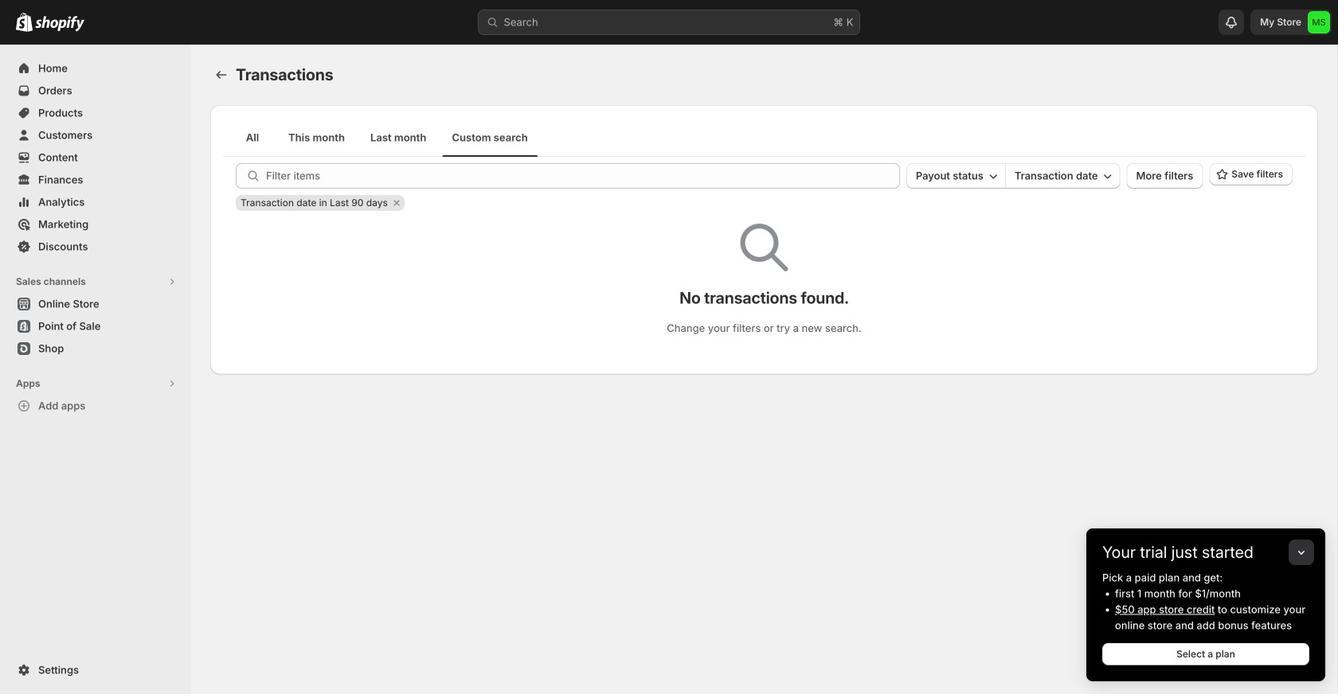 Task type: describe. For each thing, give the bounding box(es) containing it.
0 horizontal spatial shopify image
[[16, 13, 33, 32]]



Task type: vqa. For each thing, say whether or not it's contained in the screenshot.
the leftmost Shopify image
yes



Task type: locate. For each thing, give the bounding box(es) containing it.
empty search results image
[[741, 224, 789, 272]]

1 horizontal spatial shopify image
[[35, 16, 84, 32]]

tab list
[[230, 118, 1300, 157]]

my store image
[[1309, 11, 1331, 33]]

shopify image
[[16, 13, 33, 32], [35, 16, 84, 32]]

Filter items text field
[[266, 163, 900, 189]]



